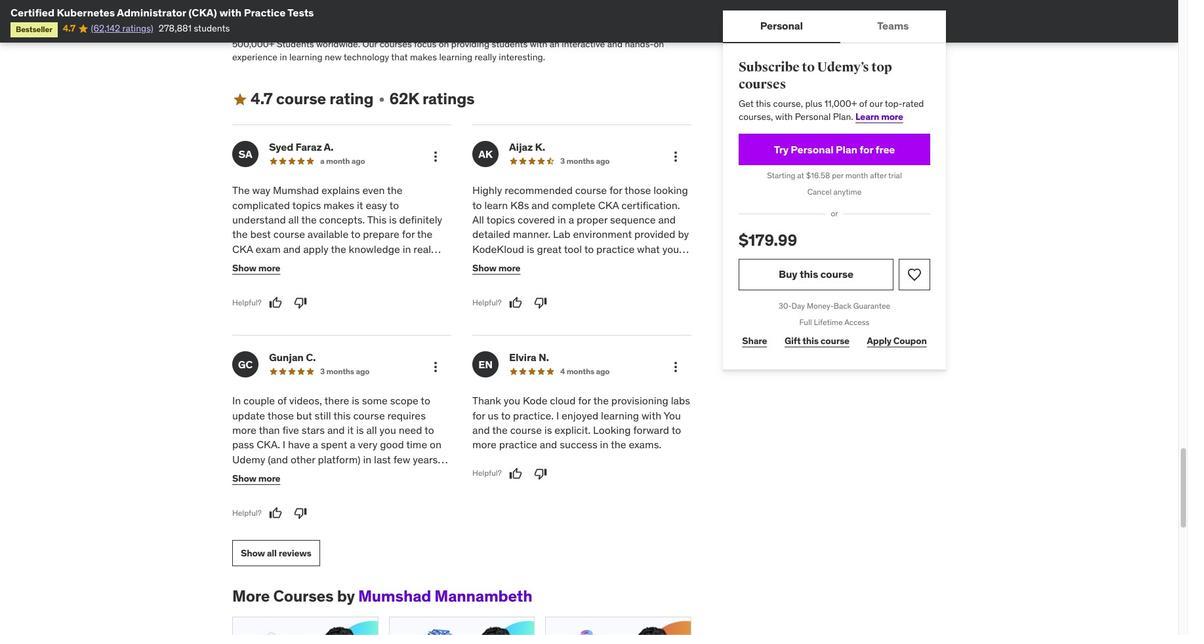 Task type: vqa. For each thing, say whether or not it's contained in the screenshot.


Task type: describe. For each thing, give the bounding box(es) containing it.
and inside the way mumshad explains even the complicated topics makes it easy to understand all the concepts. this is definitely the best course available to prepare for the cka exam and apply the knowledge in real world
[[283, 243, 301, 256]]

syed
[[269, 141, 293, 154]]

those inside highly recommended course for those looking to learn k8s and complete cka certification. all topics covered in a proper sequence and detailed manner. lab environment provided by kodekloud is great tool to practice what you have learned.
[[625, 184, 651, 197]]

forward
[[634, 424, 670, 437]]

concepts.
[[319, 213, 365, 226]]

way
[[252, 184, 270, 197]]

course,
[[773, 98, 803, 110]]

mumshad mannambeth link
[[358, 587, 533, 607]]

institution
[[362, 0, 403, 11]]

wishlist image
[[907, 267, 923, 283]]

the way mumshad explains even the complicated topics makes it easy to understand all the concepts. this is definitely the best course available to prepare for the cka exam and apply the knowledge in real world
[[232, 184, 443, 271]]

course.
[[303, 497, 337, 511]]

get this course, plus 11,000+ of our top-rated courses, with personal plan.
[[739, 98, 924, 123]]

1 horizontal spatial learning
[[439, 51, 473, 63]]

very
[[358, 439, 378, 452]]

3 months ago for videos,
[[320, 367, 370, 377]]

more down (and
[[258, 473, 280, 485]]

spent
[[321, 439, 347, 452]]

few
[[394, 453, 410, 467]]

highly recommended course for those looking to learn k8s and complete cka certification. all topics covered in a proper sequence and detailed manner. lab environment provided by kodekloud is great tool to practice what you have learned.
[[473, 184, 689, 271]]

for left free
[[860, 143, 874, 156]]

couple
[[244, 395, 275, 408]]

more inside in couple of videos, there is some scope to update those but still this course requires more than five stars and it is all you need to pass cka. i have a spent a very good time on udemy (and other platform) in last few years but never came across a course/instructor which is as fast as rob (kodekloud) to reply my questions on a course.
[[232, 424, 257, 437]]

questions
[[232, 497, 278, 511]]

buy
[[779, 268, 798, 281]]

this inside in couple of videos, there is some scope to update those but still this course requires more than five stars and it is all you need to pass cka. i have a spent a very good time on udemy (and other platform) in last few years but never came across a course/instructor which is as fast as rob (kodekloud) to reply my questions on a course.
[[333, 409, 351, 422]]

plan.
[[833, 111, 854, 123]]

guarantee
[[854, 301, 891, 311]]

months for for
[[567, 156, 595, 166]]

money-
[[807, 301, 834, 311]]

proper
[[577, 213, 608, 226]]

on down fast at the bottom of the page
[[281, 497, 293, 511]]

month inside starting at $16.58 per month after trial cancel anytime
[[846, 171, 869, 181]]

per
[[832, 171, 844, 181]]

show all reviews button
[[232, 541, 320, 567]]

additional actions for review by aijaz k. image
[[668, 149, 684, 165]]

1 vertical spatial providing
[[451, 38, 490, 50]]

thank
[[473, 395, 501, 408]]

courses,
[[739, 111, 773, 123]]

show more button for pass
[[232, 466, 280, 492]]

mark review by syed faraz a. as unhelpful image
[[294, 297, 307, 310]]

is inside the way mumshad explains even the complicated topics makes it easy to understand all the concepts. this is definitely the best course available to prepare for the cka exam and apply the knowledge in real world
[[389, 213, 397, 226]]

courses
[[273, 587, 334, 607]]

4.7 course rating
[[251, 89, 374, 109]]

on down devops,
[[439, 38, 449, 50]]

administrator
[[117, 6, 186, 19]]

docker,
[[360, 13, 391, 24]]

on up chef,
[[544, 0, 554, 11]]

ak
[[479, 147, 493, 161]]

cka inside highly recommended course for those looking to learn k8s and complete cka certification. all topics covered in a proper sequence and detailed manner. lab environment provided by kodekloud is great tool to practice what you have learned.
[[598, 199, 619, 212]]

course inside buy this course button
[[821, 268, 854, 281]]

1 horizontal spatial but
[[297, 409, 312, 422]]

a down fast at the bottom of the page
[[295, 497, 301, 511]]

1 vertical spatial but
[[232, 468, 248, 481]]

mark review by elvira n. as unhelpful image
[[534, 468, 547, 481]]

en
[[479, 358, 493, 371]]

mark review by elvira n. as helpful image
[[509, 468, 522, 481]]

exam
[[256, 243, 281, 256]]

there
[[325, 395, 349, 408]]

starting
[[767, 171, 796, 181]]

1 vertical spatial an
[[550, 38, 560, 50]]

a down the stars
[[313, 439, 318, 452]]

4
[[560, 367, 565, 377]]

personal inside button
[[760, 19, 803, 32]]

mark review by syed faraz a. as helpful image
[[269, 297, 282, 310]]

to right us
[[501, 409, 511, 422]]

$16.58
[[806, 171, 830, 181]]

worldwide.
[[316, 38, 360, 50]]

subscribe
[[739, 59, 800, 75]]

have inside highly recommended course for those looking to learn k8s and complete cka certification. all topics covered in a proper sequence and detailed manner. lab environment provided by kodekloud is great tool to practice what you have learned.
[[473, 257, 495, 271]]

all
[[473, 213, 484, 226]]

learned.
[[497, 257, 535, 271]]

or
[[831, 209, 838, 219]]

videos,
[[289, 395, 322, 408]]

1 vertical spatial courses
[[380, 38, 412, 50]]

to up all
[[473, 199, 482, 212]]

makes inside kodekloud is an online training institution aimed at providing quality, hands-on training in devops and automation technologies such docker, kubernetes, openshift, ansible, chef, puppet and many more. kodekloud have authored multiple courses on devops, cloud and automation technologies and teach over 500,000+ students worldwide. our courses focus on providing students with an interactive and hands-on experience in learning new technology that makes learning really interesting.
[[410, 51, 437, 63]]

to right need at the left bottom of page
[[425, 424, 434, 437]]

learn
[[485, 199, 508, 212]]

show for kodekloud
[[473, 262, 497, 274]]

show more for pass
[[232, 473, 280, 485]]

show more for cka
[[232, 262, 280, 274]]

you inside in couple of videos, there is some scope to update those but still this course requires more than five stars and it is all you need to pass cka. i have a spent a very good time on udemy (and other platform) in last few years but never came across a course/instructor which is as fast as rob (kodekloud) to reply my questions on a course.
[[380, 424, 396, 437]]

1 training from the left
[[328, 0, 360, 11]]

1 vertical spatial automation
[[504, 25, 551, 37]]

0 horizontal spatial an
[[289, 0, 299, 11]]

a down a.
[[320, 156, 325, 166]]

4.7 for 4.7
[[63, 23, 76, 34]]

on down kubernetes,
[[411, 25, 421, 37]]

cloud
[[460, 25, 484, 37]]

to left reply
[[398, 483, 408, 496]]

gift this course
[[785, 335, 850, 347]]

the up enjoyed
[[594, 395, 609, 408]]

cka.
[[257, 439, 280, 452]]

complicated
[[232, 199, 290, 212]]

it inside in couple of videos, there is some scope to update those but still this course requires more than five stars and it is all you need to pass cka. i have a spent a very good time on udemy (and other platform) in last few years but never came across a course/instructor which is as fast as rob (kodekloud) to reply my questions on a course.
[[347, 424, 354, 437]]

a down platform)
[[340, 468, 346, 481]]

a inside highly recommended course for those looking to learn k8s and complete cka certification. all topics covered in a proper sequence and detailed manner. lab environment provided by kodekloud is great tool to practice what you have learned.
[[569, 213, 574, 226]]

us
[[488, 409, 499, 422]]

for inside the way mumshad explains even the complicated topics makes it easy to understand all the concepts. this is definitely the best course available to prepare for the cka exam and apply the knowledge in real world
[[402, 228, 415, 241]]

success
[[560, 439, 598, 452]]

scope
[[390, 395, 419, 408]]

the down the looking
[[611, 439, 626, 452]]

3 for aijaz k.
[[560, 156, 565, 166]]

show more for kodekloud
[[473, 262, 521, 274]]

platform)
[[318, 453, 361, 467]]

tab list containing personal
[[723, 11, 946, 43]]

looking
[[654, 184, 688, 197]]

is inside thank you kode cloud for the provisioning labs for us to practice. i enjoyed learning with you and the course is explicit. looking forward to more practice and success in the exams.
[[545, 424, 552, 437]]

course inside the gift this course 'link'
[[821, 335, 850, 347]]

30-day money-back guarantee full lifetime access
[[779, 301, 891, 327]]

which
[[232, 483, 260, 496]]

on down over
[[654, 38, 664, 50]]

enjoyed
[[562, 409, 599, 422]]

years
[[413, 453, 438, 467]]

udemy
[[232, 453, 265, 467]]

i inside thank you kode cloud for the provisioning labs for us to practice. i enjoyed learning with you and the course is explicit. looking forward to more practice and success in the exams.
[[556, 409, 559, 422]]

back
[[834, 301, 852, 311]]

practice inside thank you kode cloud for the provisioning labs for us to practice. i enjoyed learning with you and the course is explicit. looking forward to more practice and success in the exams.
[[499, 439, 537, 452]]

anytime
[[834, 187, 862, 197]]

real
[[414, 243, 431, 256]]

buy this course button
[[739, 259, 894, 291]]

is right there
[[352, 395, 360, 408]]

rating
[[330, 89, 374, 109]]

for up enjoyed
[[578, 395, 591, 408]]

course up syed faraz a.
[[276, 89, 326, 109]]

you
[[664, 409, 681, 422]]

have inside kodekloud is an online training institution aimed at providing quality, hands-on training in devops and automation technologies such docker, kubernetes, openshift, ansible, chef, puppet and many more. kodekloud have authored multiple courses on devops, cloud and automation technologies and teach over 500,000+ students worldwide. our courses focus on providing students with an interactive and hands-on experience in learning new technology that makes learning really interesting.
[[280, 25, 299, 37]]

our
[[870, 98, 883, 110]]

in left devops
[[590, 0, 597, 11]]

to down concepts.
[[351, 228, 361, 241]]

3 for gunjan c.
[[320, 367, 325, 377]]

courses inside subscribe to udemy's top courses
[[739, 76, 786, 92]]

to inside subscribe to udemy's top courses
[[802, 59, 815, 75]]

xsmall image
[[376, 94, 387, 105]]

multiple
[[341, 25, 374, 37]]

ago for there
[[356, 367, 370, 377]]

to right tool
[[585, 243, 594, 256]]

you inside highly recommended course for those looking to learn k8s and complete cka certification. all topics covered in a proper sequence and detailed manner. lab environment provided by kodekloud is great tool to practice what you have learned.
[[663, 243, 679, 256]]

coupon
[[894, 335, 927, 347]]

the down available
[[331, 243, 346, 256]]

in
[[232, 395, 241, 408]]

on up the "years"
[[430, 439, 442, 452]]

for left us
[[473, 409, 485, 422]]

additional actions for review by elvira n. image
[[668, 360, 684, 376]]

k8s
[[511, 199, 529, 212]]

even
[[363, 184, 385, 197]]

apply coupon button
[[864, 328, 931, 355]]

is up very
[[356, 424, 364, 437]]

is inside highly recommended course for those looking to learn k8s and complete cka certification. all topics covered in a proper sequence and detailed manner. lab environment provided by kodekloud is great tool to practice what you have learned.
[[527, 243, 535, 256]]

0 vertical spatial kodekloud
[[232, 0, 278, 11]]

covered
[[518, 213, 555, 226]]

(cka)
[[189, 6, 217, 19]]

show more button for kodekloud
[[473, 255, 521, 282]]

to right easy
[[390, 199, 399, 212]]

a left very
[[350, 439, 356, 452]]

mark review by gunjan c. as unhelpful image
[[294, 508, 307, 521]]

it inside the way mumshad explains even the complicated topics makes it easy to understand all the concepts. this is definitely the best course available to prepare for the cka exam and apply the knowledge in real world
[[357, 199, 363, 212]]

rob
[[319, 483, 338, 496]]

this for gift
[[803, 335, 819, 347]]

500,000+
[[232, 38, 275, 50]]

labs
[[671, 395, 690, 408]]

0 vertical spatial students
[[194, 23, 230, 34]]

authored
[[302, 25, 339, 37]]

devops,
[[423, 25, 458, 37]]

278,881 students
[[159, 23, 230, 34]]

is down never
[[262, 483, 270, 496]]

more courses by mumshad mannambeth
[[232, 587, 533, 607]]

additional actions for review by syed faraz a. image
[[428, 149, 444, 165]]

the down us
[[492, 424, 508, 437]]

in down students
[[280, 51, 287, 63]]

personal inside the get this course, plus 11,000+ of our top-rated courses, with personal plan.
[[795, 111, 831, 123]]

have inside in couple of videos, there is some scope to update those but still this course requires more than five stars and it is all you need to pass cka. i have a spent a very good time on udemy (and other platform) in last few years but never came across a course/instructor which is as fast as rob (kodekloud) to reply my questions on a course.
[[288, 439, 310, 452]]

a month ago
[[320, 156, 365, 166]]

buy this course
[[779, 268, 854, 281]]

ansible,
[[491, 13, 524, 24]]

with right the (cka)
[[219, 6, 242, 19]]

practice inside highly recommended course for those looking to learn k8s and complete cka certification. all topics covered in a proper sequence and detailed manner. lab environment provided by kodekloud is great tool to practice what you have learned.
[[597, 243, 635, 256]]

students
[[277, 38, 314, 50]]



Task type: locate. For each thing, give the bounding box(es) containing it.
i down cloud
[[556, 409, 559, 422]]

for up sequence
[[610, 184, 623, 197]]

all inside button
[[267, 548, 277, 560]]

helpful? left mark review by syed faraz a. as helpful image
[[232, 298, 262, 308]]

you down the provided
[[663, 243, 679, 256]]

learning inside thank you kode cloud for the provisioning labs for us to practice. i enjoyed learning with you and the course is explicit. looking forward to more practice and success in the exams.
[[601, 409, 639, 422]]

tab list
[[723, 11, 946, 43]]

1 vertical spatial students
[[492, 38, 528, 50]]

helpful? for highly recommended course for those looking to learn k8s and complete cka certification. all topics covered in a proper sequence and detailed manner. lab environment provided by kodekloud is great tool to practice what you have learned.
[[473, 298, 502, 308]]

by inside highly recommended course for those looking to learn k8s and complete cka certification. all topics covered in a proper sequence and detailed manner. lab environment provided by kodekloud is great tool to practice what you have learned.
[[678, 228, 689, 241]]

2 vertical spatial personal
[[791, 143, 834, 156]]

1 vertical spatial 4.7
[[251, 89, 273, 109]]

0 vertical spatial providing
[[443, 0, 481, 11]]

students up interesting.
[[492, 38, 528, 50]]

this inside the get this course, plus 11,000+ of our top-rated courses, with personal plan.
[[756, 98, 771, 110]]

at right the aimed
[[433, 0, 441, 11]]

show all reviews
[[241, 548, 311, 560]]

starting at $16.58 per month after trial cancel anytime
[[767, 171, 902, 197]]

1 vertical spatial cka
[[232, 243, 253, 256]]

teams button
[[840, 11, 946, 42]]

1 vertical spatial i
[[283, 439, 286, 452]]

1 horizontal spatial 4.7
[[251, 89, 273, 109]]

subscribe to udemy's top courses
[[739, 59, 892, 92]]

personal down plus
[[795, 111, 831, 123]]

gunjan
[[269, 351, 304, 364]]

the left best
[[232, 228, 248, 241]]

1 horizontal spatial i
[[556, 409, 559, 422]]

2 horizontal spatial learning
[[601, 409, 639, 422]]

additional actions for review by gunjan c. image
[[428, 360, 444, 376]]

kodekloud inside highly recommended course for those looking to learn k8s and complete cka certification. all topics covered in a proper sequence and detailed manner. lab environment provided by kodekloud is great tool to practice what you have learned.
[[473, 243, 524, 256]]

is inside kodekloud is an online training institution aimed at providing quality, hands-on training in devops and automation technologies such docker, kubernetes, openshift, ansible, chef, puppet and many more. kodekloud have authored multiple courses on devops, cloud and automation technologies and teach over 500,000+ students worldwide. our courses focus on providing students with an interactive and hands-on experience in learning new technology that makes learning really interesting.
[[280, 0, 287, 11]]

those up certification.
[[625, 184, 651, 197]]

course inside the way mumshad explains even the complicated topics makes it easy to understand all the concepts. this is definitely the best course available to prepare for the cka exam and apply the knowledge in real world
[[274, 228, 305, 241]]

1 vertical spatial makes
[[324, 199, 354, 212]]

with inside the get this course, plus 11,000+ of our top-rated courses, with personal plan.
[[776, 111, 793, 123]]

training up puppet
[[556, 0, 588, 11]]

this up courses,
[[756, 98, 771, 110]]

topics inside the way mumshad explains even the complicated topics makes it easy to understand all the concepts. this is definitely the best course available to prepare for the cka exam and apply the knowledge in real world
[[292, 199, 321, 212]]

technologies
[[282, 13, 336, 24]]

0 horizontal spatial of
[[278, 395, 287, 408]]

our
[[363, 38, 378, 50]]

the right even
[[387, 184, 403, 197]]

1 horizontal spatial by
[[678, 228, 689, 241]]

ratings)
[[122, 23, 153, 34]]

share
[[743, 335, 767, 347]]

2 horizontal spatial you
[[663, 243, 679, 256]]

you left kode
[[504, 395, 521, 408]]

2 vertical spatial kodekloud
[[473, 243, 524, 256]]

elvira
[[509, 351, 537, 364]]

1 horizontal spatial students
[[492, 38, 528, 50]]

you up good
[[380, 424, 396, 437]]

as left fast at the bottom of the page
[[272, 483, 283, 496]]

hands- down teach
[[625, 38, 654, 50]]

gc
[[238, 358, 253, 371]]

months up there
[[327, 367, 354, 377]]

0 horizontal spatial i
[[283, 439, 286, 452]]

all up very
[[367, 424, 377, 437]]

course down practice.
[[510, 424, 542, 437]]

gift
[[785, 335, 801, 347]]

bestseller
[[16, 25, 52, 34]]

i
[[556, 409, 559, 422], [283, 439, 286, 452]]

all right "understand"
[[288, 213, 299, 226]]

cloud
[[550, 395, 576, 408]]

an down puppet
[[550, 38, 560, 50]]

makes down explains
[[324, 199, 354, 212]]

2 horizontal spatial all
[[367, 424, 377, 437]]

1 vertical spatial it
[[347, 424, 354, 437]]

show inside button
[[241, 548, 265, 560]]

learn
[[856, 111, 880, 123]]

new
[[325, 51, 342, 63]]

but
[[297, 409, 312, 422], [232, 468, 248, 481]]

show for pass
[[232, 473, 256, 485]]

personal up subscribe
[[760, 19, 803, 32]]

2 vertical spatial have
[[288, 439, 310, 452]]

1 horizontal spatial makes
[[410, 51, 437, 63]]

personal up $16.58
[[791, 143, 834, 156]]

0 vertical spatial practice
[[597, 243, 635, 256]]

2 vertical spatial you
[[380, 424, 396, 437]]

apply coupon
[[867, 335, 927, 347]]

helpful? down "which"
[[232, 509, 262, 518]]

medium image
[[232, 92, 248, 108]]

mark review by aijaz k. as helpful image
[[509, 297, 522, 310]]

certified kubernetes administrator (cka) with practice tests
[[11, 6, 314, 19]]

0 horizontal spatial month
[[326, 156, 350, 166]]

gift this course link
[[781, 328, 853, 355]]

other
[[291, 453, 315, 467]]

1 horizontal spatial topics
[[487, 213, 515, 226]]

0 horizontal spatial mumshad
[[273, 184, 319, 197]]

0 vertical spatial hands-
[[515, 0, 544, 11]]

0 horizontal spatial practice
[[499, 439, 537, 452]]

i inside in couple of videos, there is some scope to update those but still this course requires more than five stars and it is all you need to pass cka. i have a spent a very good time on udemy (and other platform) in last few years but never came across a course/instructor which is as fast as rob (kodekloud) to reply my questions on a course.
[[283, 439, 286, 452]]

4.7
[[63, 23, 76, 34], [251, 89, 273, 109]]

this inside 'link'
[[803, 335, 819, 347]]

highly
[[473, 184, 502, 197]]

need
[[399, 424, 422, 437]]

month down a.
[[326, 156, 350, 166]]

tests
[[288, 6, 314, 19]]

1 horizontal spatial cka
[[598, 199, 619, 212]]

months up 'complete'
[[567, 156, 595, 166]]

cka up world
[[232, 243, 253, 256]]

0 vertical spatial by
[[678, 228, 689, 241]]

courses down subscribe
[[739, 76, 786, 92]]

cka inside the way mumshad explains even the complicated topics makes it easy to understand all the concepts. this is definitely the best course available to prepare for the cka exam and apply the knowledge in real world
[[232, 243, 253, 256]]

0 horizontal spatial you
[[380, 424, 396, 437]]

thank you kode cloud for the provisioning labs for us to practice. i enjoyed learning with you and the course is explicit. looking forward to more practice and success in the exams.
[[473, 395, 690, 452]]

have down detailed
[[473, 257, 495, 271]]

try personal plan for free
[[774, 143, 895, 156]]

ago up some
[[356, 367, 370, 377]]

show more button for cka
[[232, 255, 280, 282]]

by right the provided
[[678, 228, 689, 241]]

provisioning
[[612, 395, 669, 408]]

0 horizontal spatial those
[[268, 409, 294, 422]]

ago for those
[[596, 156, 610, 166]]

chef,
[[526, 13, 548, 24]]

0 vertical spatial cka
[[598, 199, 619, 212]]

0 horizontal spatial students
[[194, 23, 230, 34]]

this for get
[[756, 98, 771, 110]]

1 horizontal spatial of
[[860, 98, 868, 110]]

have up other
[[288, 439, 310, 452]]

you inside thank you kode cloud for the provisioning labs for us to practice. i enjoyed learning with you and the course is explicit. looking forward to more practice and success in the exams.
[[504, 395, 521, 408]]

free
[[876, 143, 895, 156]]

more up pass
[[232, 424, 257, 437]]

1 vertical spatial topics
[[487, 213, 515, 226]]

1 horizontal spatial all
[[288, 213, 299, 226]]

mark review by gunjan c. as helpful image
[[269, 508, 282, 521]]

certified
[[11, 6, 54, 19]]

1 vertical spatial you
[[504, 395, 521, 408]]

0 horizontal spatial but
[[232, 468, 248, 481]]

learn more
[[856, 111, 904, 123]]

personal button
[[723, 11, 840, 42]]

1 horizontal spatial 3
[[560, 156, 565, 166]]

show down udemy
[[232, 473, 256, 485]]

0 vertical spatial it
[[357, 199, 363, 212]]

mumshad inside the way mumshad explains even the complicated topics makes it easy to understand all the concepts. this is definitely the best course available to prepare for the cka exam and apply the knowledge in real world
[[273, 184, 319, 197]]

in inside the way mumshad explains even the complicated topics makes it easy to understand all the concepts. this is definitely the best course available to prepare for the cka exam and apply the knowledge in real world
[[403, 243, 411, 256]]

0 vertical spatial mumshad
[[273, 184, 319, 197]]

cka
[[598, 199, 619, 212], [232, 243, 253, 256]]

months for cloud
[[567, 367, 595, 377]]

0 horizontal spatial automation
[[232, 13, 280, 24]]

0 vertical spatial personal
[[760, 19, 803, 32]]

1 as from the left
[[272, 483, 283, 496]]

in inside highly recommended course for those looking to learn k8s and complete cka certification. all topics covered in a proper sequence and detailed manner. lab environment provided by kodekloud is great tool to practice what you have learned.
[[558, 213, 566, 226]]

devops
[[600, 0, 632, 11]]

to right scope at the bottom of the page
[[421, 395, 430, 408]]

0 vertical spatial of
[[860, 98, 868, 110]]

than
[[259, 424, 280, 437]]

0 horizontal spatial at
[[433, 0, 441, 11]]

2 vertical spatial all
[[267, 548, 277, 560]]

1 horizontal spatial an
[[550, 38, 560, 50]]

reply
[[410, 483, 433, 496]]

0 vertical spatial topics
[[292, 199, 321, 212]]

0 vertical spatial automation
[[232, 13, 280, 24]]

focus
[[414, 38, 437, 50]]

(and
[[268, 453, 288, 467]]

more inside thank you kode cloud for the provisioning labs for us to practice. i enjoyed learning with you and the course is explicit. looking forward to more practice and success in the exams.
[[473, 439, 497, 452]]

at inside kodekloud is an online training institution aimed at providing quality, hands-on training in devops and automation technologies such docker, kubernetes, openshift, ansible, chef, puppet and many more. kodekloud have authored multiple courses on devops, cloud and automation technologies and teach over 500,000+ students worldwide. our courses focus on providing students with an interactive and hands-on experience in learning new technology that makes learning really interesting.
[[433, 0, 441, 11]]

interactive
[[562, 38, 605, 50]]

1 horizontal spatial 3 months ago
[[560, 156, 610, 166]]

great
[[537, 243, 562, 256]]

courses up that
[[380, 38, 412, 50]]

learning down students
[[289, 51, 323, 63]]

courses down docker,
[[376, 25, 408, 37]]

aimed
[[405, 0, 431, 11]]

helpful? for in couple of videos, there is some scope to update those but still this course requires more than five stars and it is all you need to pass cka. i have a spent a very good time on udemy (and other platform) in last few years but never came across a course/instructor which is as fast as rob (kodekloud) to reply my questions on a course.
[[232, 509, 262, 518]]

0 vertical spatial 3
[[560, 156, 565, 166]]

providing
[[443, 0, 481, 11], [451, 38, 490, 50]]

0 vertical spatial you
[[663, 243, 679, 256]]

day
[[792, 301, 805, 311]]

1 horizontal spatial mumshad
[[358, 587, 431, 607]]

top
[[872, 59, 892, 75]]

0 horizontal spatial by
[[337, 587, 355, 607]]

makes down focus
[[410, 51, 437, 63]]

provided
[[635, 228, 676, 241]]

syed faraz a.
[[269, 141, 334, 154]]

course inside highly recommended course for those looking to learn k8s and complete cka certification. all topics covered in a proper sequence and detailed manner. lab environment provided by kodekloud is great tool to practice what you have learned.
[[575, 184, 607, 197]]

1 horizontal spatial month
[[846, 171, 869, 181]]

kodekloud
[[232, 0, 278, 11], [232, 25, 278, 37], [473, 243, 524, 256]]

in up lab
[[558, 213, 566, 226]]

course down lifetime
[[821, 335, 850, 347]]

with inside kodekloud is an online training institution aimed at providing quality, hands-on training in devops and automation technologies such docker, kubernetes, openshift, ansible, chef, puppet and many more. kodekloud have authored multiple courses on devops, cloud and automation technologies and teach over 500,000+ students worldwide. our courses focus on providing students with an interactive and hands-on experience in learning new technology that makes learning really interesting.
[[530, 38, 548, 50]]

1 vertical spatial mumshad
[[358, 587, 431, 607]]

the up available
[[301, 213, 317, 226]]

0 horizontal spatial makes
[[324, 199, 354, 212]]

1 vertical spatial practice
[[499, 439, 537, 452]]

3 months ago up there
[[320, 367, 370, 377]]

course inside thank you kode cloud for the provisioning labs for us to practice. i enjoyed learning with you and the course is explicit. looking forward to more practice and success in the exams.
[[510, 424, 542, 437]]

1 vertical spatial by
[[337, 587, 355, 607]]

1 horizontal spatial automation
[[504, 25, 551, 37]]

understand
[[232, 213, 286, 226]]

1 horizontal spatial hands-
[[625, 38, 654, 50]]

sequence
[[610, 213, 656, 226]]

an left 'online'
[[289, 0, 299, 11]]

all left reviews
[[267, 548, 277, 560]]

months for videos,
[[327, 367, 354, 377]]

0 horizontal spatial 3 months ago
[[320, 367, 370, 377]]

aijaz k.
[[509, 141, 545, 154]]

0 vertical spatial month
[[326, 156, 350, 166]]

topics inside highly recommended course for those looking to learn k8s and complete cka certification. all topics covered in a proper sequence and detailed manner. lab environment provided by kodekloud is great tool to practice what you have learned.
[[487, 213, 515, 226]]

show more button up questions
[[232, 466, 280, 492]]

1 vertical spatial at
[[798, 171, 805, 181]]

0 horizontal spatial 4.7
[[63, 23, 76, 34]]

0 horizontal spatial 3
[[320, 367, 325, 377]]

1 vertical spatial personal
[[795, 111, 831, 123]]

0 horizontal spatial learning
[[289, 51, 323, 63]]

ago for for
[[596, 367, 610, 377]]

(62,142 ratings)
[[91, 23, 153, 34]]

is down practice.
[[545, 424, 552, 437]]

ago for even
[[352, 156, 365, 166]]

quality,
[[484, 0, 513, 11]]

this inside button
[[800, 268, 819, 281]]

show for cka
[[232, 262, 256, 274]]

some
[[362, 395, 388, 408]]

4.7 down kubernetes
[[63, 23, 76, 34]]

1 horizontal spatial those
[[625, 184, 651, 197]]

to down you
[[672, 424, 681, 437]]

elvira n.
[[509, 351, 549, 364]]

1 vertical spatial hands-
[[625, 38, 654, 50]]

all inside in couple of videos, there is some scope to update those but still this course requires more than five stars and it is all you need to pass cka. i have a spent a very good time on udemy (and other platform) in last few years but never came across a course/instructor which is as fast as rob (kodekloud) to reply my questions on a course.
[[367, 424, 377, 437]]

4 months ago
[[560, 367, 610, 377]]

1 horizontal spatial training
[[556, 0, 588, 11]]

2 vertical spatial courses
[[739, 76, 786, 92]]

this for buy
[[800, 268, 819, 281]]

months right 4
[[567, 367, 595, 377]]

2 as from the left
[[306, 483, 317, 496]]

students inside kodekloud is an online training institution aimed at providing quality, hands-on training in devops and automation technologies such docker, kubernetes, openshift, ansible, chef, puppet and many more. kodekloud have authored multiple courses on devops, cloud and automation technologies and teach over 500,000+ students worldwide. our courses focus on providing students with an interactive and hands-on experience in learning new technology that makes learning really interesting.
[[492, 38, 528, 50]]

with down course,
[[776, 111, 793, 123]]

at inside starting at $16.58 per month after trial cancel anytime
[[798, 171, 805, 181]]

2 training from the left
[[556, 0, 588, 11]]

topics down learn
[[487, 213, 515, 226]]

helpful? left the "mark review by elvira n. as helpful" 'image'
[[473, 469, 502, 479]]

topics up available
[[292, 199, 321, 212]]

show more down detailed
[[473, 262, 521, 274]]

(62,142
[[91, 23, 120, 34]]

0 horizontal spatial training
[[328, 0, 360, 11]]

4.7 for 4.7 course rating
[[251, 89, 273, 109]]

over
[[651, 25, 669, 37]]

with up interesting.
[[530, 38, 548, 50]]

full
[[800, 317, 812, 327]]

more down top-
[[882, 111, 904, 123]]

those inside in couple of videos, there is some scope to update those but still this course requires more than five stars and it is all you need to pass cka. i have a spent a very good time on udemy (and other platform) in last few years but never came across a course/instructor which is as fast as rob (kodekloud) to reply my questions on a course.
[[268, 409, 294, 422]]

course inside in couple of videos, there is some scope to update those but still this course requires more than five stars and it is all you need to pass cka. i have a spent a very good time on udemy (and other platform) in last few years but never came across a course/instructor which is as fast as rob (kodekloud) to reply my questions on a course.
[[353, 409, 385, 422]]

n.
[[539, 351, 549, 364]]

1 vertical spatial month
[[846, 171, 869, 181]]

show left reviews
[[241, 548, 265, 560]]

hands- up chef,
[[515, 0, 544, 11]]

course up back
[[821, 268, 854, 281]]

1 vertical spatial 3
[[320, 367, 325, 377]]

0 vertical spatial those
[[625, 184, 651, 197]]

0 horizontal spatial all
[[267, 548, 277, 560]]

on
[[544, 0, 554, 11], [411, 25, 421, 37], [439, 38, 449, 50], [654, 38, 664, 50], [430, 439, 442, 452], [281, 497, 293, 511]]

lifetime
[[814, 317, 843, 327]]

lab
[[553, 228, 571, 241]]

those up five
[[268, 409, 294, 422]]

0 vertical spatial makes
[[410, 51, 437, 63]]

came
[[279, 468, 305, 481]]

kubernetes,
[[393, 13, 443, 24]]

never
[[251, 468, 276, 481]]

automation
[[232, 13, 280, 24], [504, 25, 551, 37]]

for inside highly recommended course for those looking to learn k8s and complete cka certification. all topics covered in a proper sequence and detailed manner. lab environment provided by kodekloud is great tool to practice what you have learned.
[[610, 184, 623, 197]]

of inside the get this course, plus 11,000+ of our top-rated courses, with personal plan.
[[860, 98, 868, 110]]

and
[[634, 0, 650, 11], [582, 13, 597, 24], [486, 25, 502, 37], [609, 25, 624, 37], [608, 38, 623, 50], [532, 199, 549, 212], [659, 213, 676, 226], [283, 243, 301, 256], [327, 424, 345, 437], [473, 424, 490, 437], [540, 439, 557, 452]]

1 horizontal spatial practice
[[597, 243, 635, 256]]

is right the 'this'
[[389, 213, 397, 226]]

3 up recommended at the top left of page
[[560, 156, 565, 166]]

more down us
[[473, 439, 497, 452]]

online
[[301, 0, 326, 11]]

0 vertical spatial i
[[556, 409, 559, 422]]

this right 'gift'
[[803, 335, 819, 347]]

3 months ago for for
[[560, 156, 610, 166]]

all inside the way mumshad explains even the complicated topics makes it easy to understand all the concepts. this is definitely the best course available to prepare for the cka exam and apply the knowledge in real world
[[288, 213, 299, 226]]

in inside in couple of videos, there is some scope to update those but still this course requires more than five stars and it is all you need to pass cka. i have a spent a very good time on udemy (and other platform) in last few years but never came across a course/instructor which is as fast as rob (kodekloud) to reply my questions on a course.
[[363, 453, 372, 467]]

as
[[272, 483, 283, 496], [306, 483, 317, 496]]

0 horizontal spatial cka
[[232, 243, 253, 256]]

0 horizontal spatial hands-
[[515, 0, 544, 11]]

is left tests
[[280, 0, 287, 11]]

of right couple
[[278, 395, 287, 408]]

0 vertical spatial have
[[280, 25, 299, 37]]

the up real at the top left of page
[[417, 228, 433, 241]]

learning up the looking
[[601, 409, 639, 422]]

makes inside the way mumshad explains even the complicated topics makes it easy to understand all the concepts. this is definitely the best course available to prepare for the cka exam and apply the knowledge in real world
[[324, 199, 354, 212]]

practice
[[244, 6, 286, 19]]

1 vertical spatial those
[[268, 409, 294, 422]]

in down the looking
[[600, 439, 609, 452]]

world
[[232, 257, 258, 271]]

technologies
[[553, 25, 606, 37]]

more
[[232, 587, 270, 607]]

0 vertical spatial at
[[433, 0, 441, 11]]

aijaz
[[509, 141, 533, 154]]

it up platform)
[[347, 424, 354, 437]]

kode
[[523, 395, 548, 408]]

as right fast at the bottom of the page
[[306, 483, 317, 496]]

at left $16.58
[[798, 171, 805, 181]]

with up the forward at the right of the page
[[642, 409, 662, 422]]

more down exam
[[258, 262, 280, 274]]

helpful? for the way mumshad explains even the complicated topics makes it easy to understand all the concepts. this is definitely the best course available to prepare for the cka exam and apply the knowledge in real world
[[232, 298, 262, 308]]

0 vertical spatial 3 months ago
[[560, 156, 610, 166]]

of inside in couple of videos, there is some scope to update those but still this course requires more than five stars and it is all you need to pass cka. i have a spent a very good time on udemy (and other platform) in last few years but never came across a course/instructor which is as fast as rob (kodekloud) to reply my questions on a course.
[[278, 395, 287, 408]]

show down exam
[[232, 262, 256, 274]]

that
[[391, 51, 408, 63]]

manner.
[[513, 228, 551, 241]]

mark review by aijaz k. as unhelpful image
[[534, 297, 547, 310]]

cancel
[[808, 187, 832, 197]]

it left easy
[[357, 199, 363, 212]]

gunjan c.
[[269, 351, 316, 364]]

1 horizontal spatial as
[[306, 483, 317, 496]]

1 vertical spatial kodekloud
[[232, 25, 278, 37]]

and inside in couple of videos, there is some scope to update those but still this course requires more than five stars and it is all you need to pass cka. i have a spent a very good time on udemy (and other platform) in last few years but never came across a course/instructor which is as fast as rob (kodekloud) to reply my questions on a course.
[[327, 424, 345, 437]]

more up mark review by aijaz k. as helpful icon
[[499, 262, 521, 274]]

0 vertical spatial 4.7
[[63, 23, 76, 34]]

0 vertical spatial but
[[297, 409, 312, 422]]

1 vertical spatial 3 months ago
[[320, 367, 370, 377]]

0 vertical spatial courses
[[376, 25, 408, 37]]

this right buy
[[800, 268, 819, 281]]

with inside thank you kode cloud for the provisioning labs for us to practice. i enjoyed learning with you and the course is explicit. looking forward to more practice and success in the exams.
[[642, 409, 662, 422]]

in inside thank you kode cloud for the provisioning labs for us to practice. i enjoyed learning with you and the course is explicit. looking forward to more practice and success in the exams.
[[600, 439, 609, 452]]

0 vertical spatial all
[[288, 213, 299, 226]]



